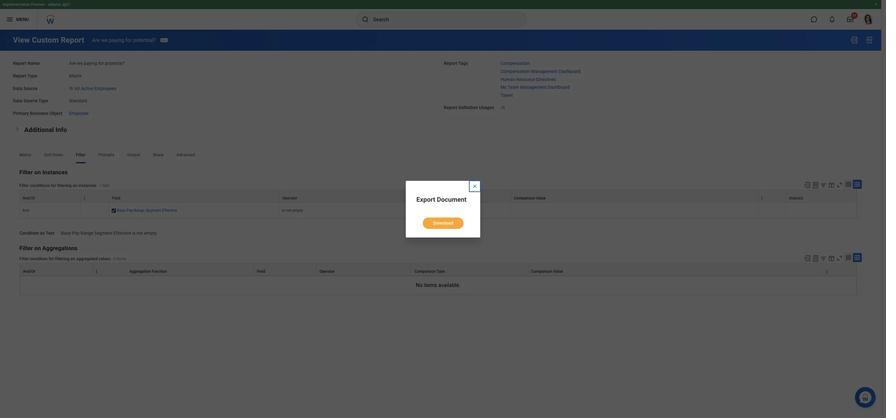 Task type: vqa. For each thing, say whether or not it's contained in the screenshot.
VALUE to the top
yes



Task type: locate. For each thing, give the bounding box(es) containing it.
0 vertical spatial we
[[101, 37, 108, 43]]

compensation
[[501, 61, 530, 66], [501, 69, 530, 74]]

2 toolbar from the top
[[801, 253, 862, 263]]

1 vertical spatial operator button
[[317, 263, 412, 276]]

filter on instances button
[[19, 169, 68, 176]]

1 horizontal spatial effective
[[162, 208, 177, 213]]

resource
[[517, 77, 535, 82]]

) button
[[759, 190, 786, 202], [824, 263, 857, 276]]

1 vertical spatial fullscreen image
[[836, 255, 843, 262]]

1 toolbar from the top
[[801, 180, 862, 190]]

matrix inside tab list
[[19, 152, 31, 157]]

filter for filter conditions for filtering on instances 1 item
[[19, 183, 29, 188]]

fullscreen image inside filter on instances group
[[836, 181, 843, 189]]

on up conditions
[[34, 169, 41, 176]]

1 horizontal spatial segment
[[146, 208, 161, 213]]

source
[[23, 86, 38, 91], [23, 98, 38, 103]]

export to excel image left select to filter grid data icon
[[804, 255, 811, 262]]

my team management dashboard
[[501, 85, 570, 90]]

paying
[[109, 37, 124, 43], [84, 61, 97, 66]]

range up "aggregated"
[[81, 231, 93, 236]]

1 vertical spatial comparison type
[[415, 269, 445, 274]]

type up business
[[39, 98, 48, 103]]

0 vertical spatial value
[[536, 196, 546, 200]]

1 horizontal spatial value
[[554, 269, 563, 274]]

are
[[92, 37, 100, 43], [69, 61, 76, 66]]

1 vertical spatial we
[[77, 61, 83, 66]]

on left "aggregated"
[[70, 256, 75, 261]]

2 export to worksheets image from the top
[[812, 255, 820, 262]]

0 horizontal spatial ) button
[[759, 190, 786, 202]]

0 vertical spatial table image
[[846, 181, 852, 188]]

0 horizontal spatial operator
[[282, 196, 297, 200]]

view printable version (pdf) image
[[866, 36, 874, 44]]

0 horizontal spatial )
[[762, 196, 763, 200]]

0 vertical spatial are
[[92, 37, 100, 43]]

profile logan mcneil element
[[860, 12, 878, 26]]

expand table image right click to view/edit grid preferences icon
[[854, 181, 861, 188]]

2 compensation from the top
[[501, 69, 530, 74]]

0 vertical spatial comparison type
[[416, 196, 447, 200]]

download
[[433, 220, 454, 226]]

comparison type button up available.
[[412, 263, 528, 276]]

( button
[[81, 190, 109, 202], [93, 263, 126, 276]]

0 horizontal spatial field
[[112, 196, 120, 200]]

base right field image
[[117, 208, 126, 213]]

0 vertical spatial are we paying for potential?
[[92, 37, 156, 43]]

are we paying for potential? for report name element on the left top
[[69, 61, 125, 66]]

and/or inside filter on instances group
[[23, 196, 35, 200]]

comparison type
[[416, 196, 447, 200], [415, 269, 445, 274]]

) button left indexed
[[759, 190, 786, 202]]

0 vertical spatial comparison value
[[514, 196, 546, 200]]

data for data source type
[[13, 98, 22, 103]]

0 vertical spatial base
[[117, 208, 126, 213]]

export to excel image left select to filter grid data image
[[804, 181, 811, 189]]

range inside base pay range segment effective link
[[134, 208, 145, 213]]

table image right click to view/edit grid preferences icon
[[846, 181, 852, 188]]

0 vertical spatial items
[[117, 257, 126, 261]]

items
[[117, 257, 126, 261], [424, 282, 437, 288]]

directives
[[536, 77, 556, 82]]

comparison value
[[514, 196, 546, 200], [531, 269, 563, 274]]

base right text
[[61, 231, 71, 236]]

1 vertical spatial export to excel image
[[804, 181, 811, 189]]

0 vertical spatial potential?
[[133, 37, 156, 43]]

0 vertical spatial )
[[762, 196, 763, 200]]

and/or
[[23, 196, 35, 200], [23, 269, 35, 274]]

are we paying for potential?
[[92, 37, 156, 43], [69, 61, 125, 66]]

items right no at the left bottom
[[424, 282, 437, 288]]

0 vertical spatial dashboard
[[559, 69, 581, 74]]

1 horizontal spatial field
[[257, 269, 265, 274]]

are up matrix element
[[69, 61, 76, 66]]

comparison type button
[[413, 190, 511, 202], [412, 263, 528, 276]]

custom
[[32, 36, 59, 45]]

0 vertical spatial ) button
[[759, 190, 786, 202]]

and/or down condition
[[23, 269, 35, 274]]

1 fullscreen image from the top
[[836, 181, 843, 189]]

potential? for report name element on the left top
[[105, 61, 125, 66]]

tab list
[[13, 148, 869, 163]]

(
[[84, 196, 85, 200], [96, 269, 97, 274]]

1 horizontal spatial range
[[134, 208, 145, 213]]

1 vertical spatial is
[[132, 231, 136, 236]]

toolbar
[[801, 180, 862, 190], [801, 253, 862, 263]]

1 table image from the top
[[846, 181, 852, 188]]

type right export on the left of page
[[438, 196, 447, 200]]

0 horizontal spatial base
[[61, 231, 71, 236]]

filter
[[76, 152, 86, 157], [19, 169, 33, 176], [19, 183, 29, 188], [19, 245, 33, 251], [19, 256, 29, 261]]

we up matrix element
[[77, 61, 83, 66]]

expand table image
[[854, 181, 861, 188], [854, 254, 861, 261]]

fullscreen image right click to view/edit grid preferences icon
[[836, 181, 843, 189]]

potential?
[[133, 37, 156, 43], [105, 61, 125, 66]]

1 vertical spatial segment
[[94, 231, 112, 236]]

0 vertical spatial data
[[13, 86, 22, 91]]

1 horizontal spatial not
[[286, 208, 291, 213]]

we for report name element on the left top
[[77, 61, 83, 66]]

down
[[52, 152, 63, 157]]

aggregation
[[130, 269, 151, 274]]

1 horizontal spatial paying
[[109, 37, 124, 43]]

( for aggregated
[[96, 269, 97, 274]]

0 horizontal spatial not
[[137, 231, 143, 236]]

report up report type on the left top
[[13, 61, 26, 66]]

data down report type on the left top
[[13, 86, 22, 91]]

data source image
[[69, 86, 73, 91]]

1 compensation from the top
[[501, 61, 530, 66]]

1 vertical spatial )
[[826, 269, 828, 274]]

field
[[112, 196, 120, 200], [257, 269, 265, 274]]

are inside report name element
[[69, 61, 76, 66]]

expand table image right click to view/edit grid preferences image at the bottom of the page
[[854, 254, 861, 261]]

matrix element
[[69, 72, 82, 78]]

0 vertical spatial management
[[531, 69, 558, 74]]

1 horizontal spatial (
[[96, 269, 97, 274]]

1 data from the top
[[13, 86, 22, 91]]

export to worksheets image for values
[[812, 255, 820, 262]]

1 expand table image from the top
[[854, 181, 861, 188]]

1 vertical spatial (
[[96, 269, 97, 274]]

( button down '0'
[[93, 263, 126, 276]]

row
[[19, 190, 857, 203], [19, 203, 857, 219], [20, 263, 857, 276]]

export to worksheets image left select to filter grid data icon
[[812, 255, 820, 262]]

base for base pay range segment effective
[[117, 208, 126, 213]]

1 horizontal spatial potential?
[[133, 37, 156, 43]]

effective for base pay range segment effective is not empty
[[113, 231, 131, 236]]

0 vertical spatial operator
[[282, 196, 297, 200]]

( button for filter conditions for filtering on instances
[[81, 190, 109, 202]]

operator inside filter on instances group
[[282, 196, 297, 200]]

1 vertical spatial table image
[[846, 254, 852, 261]]

is
[[282, 208, 285, 213], [132, 231, 136, 236]]

1 vertical spatial pay
[[72, 231, 79, 236]]

0 horizontal spatial pay
[[72, 231, 79, 236]]

)
[[762, 196, 763, 200], [826, 269, 828, 274]]

filter inside tab list
[[76, 152, 86, 157]]

comparison type button inside filter on instances group
[[413, 190, 511, 202]]

filter for filter on instances
[[19, 169, 33, 176]]

comparison type for the bottommost comparison type popup button
[[415, 269, 445, 274]]

filter up conditions
[[19, 169, 33, 176]]

1 cell from the left
[[81, 203, 109, 219]]

comparison value inside filter on instances group
[[514, 196, 546, 200]]

fullscreen image
[[836, 181, 843, 189], [836, 255, 843, 262]]

additional info
[[24, 126, 67, 134]]

1 horizontal spatial operator
[[320, 269, 335, 274]]

range right field image
[[134, 208, 145, 213]]

) inside filter on instances group
[[762, 196, 763, 200]]

matrix up the all
[[69, 73, 82, 78]]

0 horizontal spatial is
[[132, 231, 136, 236]]

0 horizontal spatial segment
[[94, 231, 112, 236]]

data source type element
[[69, 94, 87, 104]]

fullscreen image right click to view/edit grid preferences image at the bottom of the page
[[836, 255, 843, 262]]

report
[[61, 36, 84, 45], [13, 61, 26, 66], [444, 61, 458, 66], [13, 73, 26, 78], [444, 105, 458, 110]]

business
[[30, 111, 48, 116]]

type
[[27, 73, 37, 78], [39, 98, 48, 103], [438, 196, 447, 200], [437, 269, 445, 274]]

filter on instances
[[19, 169, 68, 176]]

potential? inside report name element
[[105, 61, 125, 66]]

source down data source
[[23, 98, 38, 103]]

notifications large image
[[829, 16, 836, 23]]

toolbar inside filter on instances group
[[801, 180, 862, 190]]

segment for base pay range segment effective is not empty
[[94, 231, 112, 236]]

pay right field image
[[127, 208, 133, 213]]

compensation down the compensation link
[[501, 69, 530, 74]]

paying up report name element on the left top
[[109, 37, 124, 43]]

and/or button
[[20, 190, 81, 202], [20, 263, 93, 276]]

4 cell from the left
[[787, 203, 857, 219]]

1 vertical spatial paying
[[84, 61, 97, 66]]

2 cell from the left
[[511, 203, 759, 219]]

1 export to worksheets image from the top
[[812, 181, 820, 189]]

fullscreen image for 1
[[836, 181, 843, 189]]

and/or up and element
[[23, 196, 35, 200]]

2 source from the top
[[23, 98, 38, 103]]

table image
[[846, 181, 852, 188], [846, 254, 852, 261]]

1 horizontal spatial ) button
[[824, 263, 857, 276]]

matrix left drill
[[19, 152, 31, 157]]

value inside filter on instances group
[[536, 196, 546, 200]]

filter right down
[[76, 152, 86, 157]]

filter for filter condition for filtering on aggregated values 0 items
[[19, 256, 29, 261]]

field image
[[112, 208, 116, 213]]

filter down the condition
[[19, 245, 33, 251]]

report right custom
[[61, 36, 84, 45]]

filter left condition
[[19, 256, 29, 261]]

for
[[125, 37, 132, 43], [98, 61, 104, 66], [51, 183, 56, 188], [49, 256, 54, 261]]

row for values
[[20, 263, 857, 276]]

matrix
[[69, 73, 82, 78], [19, 152, 31, 157]]

1 vertical spatial export to worksheets image
[[812, 255, 820, 262]]

export to worksheets image
[[812, 181, 820, 189], [812, 255, 820, 262]]

1 vertical spatial operator
[[320, 269, 335, 274]]

employee link
[[69, 109, 89, 116]]

0 vertical spatial pay
[[127, 208, 133, 213]]

filter left conditions
[[19, 183, 29, 188]]

export to worksheets image left select to filter grid data image
[[812, 181, 820, 189]]

type inside filter on instances group
[[438, 196, 447, 200]]

1 vertical spatial are
[[69, 61, 76, 66]]

on up condition
[[34, 245, 41, 251]]

field button
[[109, 190, 279, 202], [254, 263, 316, 276]]

0 horizontal spatial items
[[117, 257, 126, 261]]

preview
[[31, 2, 45, 7]]

1 vertical spatial management
[[520, 85, 547, 90]]

comparison
[[416, 196, 437, 200], [514, 196, 535, 200], [415, 269, 436, 274], [531, 269, 553, 274]]

conditions
[[30, 183, 50, 188]]

1 vertical spatial ) button
[[824, 263, 857, 276]]

1 vertical spatial source
[[23, 98, 38, 103]]

report for report tags
[[444, 61, 458, 66]]

1 vertical spatial field button
[[254, 263, 316, 276]]

all active employees link
[[75, 84, 116, 91]]

items right '0'
[[117, 257, 126, 261]]

management down human resource directives at the top right
[[520, 85, 547, 90]]

for inside report name element
[[98, 61, 104, 66]]

0 horizontal spatial potential?
[[105, 61, 125, 66]]

1 vertical spatial base
[[61, 231, 71, 236]]

tags
[[459, 61, 468, 66]]

select to filter grid data image
[[820, 255, 827, 262]]

download region
[[417, 212, 470, 229]]

report left the "definition"
[[444, 105, 458, 110]]

pay for base pay range segment effective is not empty
[[72, 231, 79, 236]]

1 vertical spatial toolbar
[[801, 253, 862, 263]]

table image right click to view/edit grid preferences image at the bottom of the page
[[846, 254, 852, 261]]

close image
[[472, 184, 478, 189]]

paying up all active employees link
[[84, 61, 97, 66]]

1 vertical spatial range
[[81, 231, 93, 236]]

0 horizontal spatial paying
[[84, 61, 97, 66]]

0 vertical spatial comparison type button
[[413, 190, 511, 202]]

advanced
[[176, 152, 195, 157]]

3 cell from the left
[[759, 203, 787, 219]]

1 vertical spatial are we paying for potential?
[[69, 61, 125, 66]]

paying inside report name element
[[84, 61, 97, 66]]

1 vertical spatial value
[[554, 269, 563, 274]]

source up data source type
[[23, 86, 38, 91]]

1 vertical spatial compensation
[[501, 69, 530, 74]]

additional info button
[[24, 126, 67, 134]]

and/or for condition
[[23, 269, 35, 274]]

implementation
[[3, 2, 30, 7]]

0 vertical spatial is
[[282, 208, 285, 213]]

primary
[[13, 111, 29, 116]]

1 vertical spatial ( button
[[93, 263, 126, 276]]

we up report name element on the left top
[[101, 37, 108, 43]]

export to excel image for view custom report
[[851, 36, 858, 44]]

0 vertical spatial range
[[134, 208, 145, 213]]

1 vertical spatial and/or button
[[20, 263, 93, 276]]

( inside filter on instances group
[[84, 196, 85, 200]]

( down "aggregated"
[[96, 269, 97, 274]]

cell
[[81, 203, 109, 219], [511, 203, 759, 219], [759, 203, 787, 219], [787, 203, 857, 219]]

1 horizontal spatial base
[[117, 208, 126, 213]]

base
[[117, 208, 126, 213], [61, 231, 71, 236]]

pay up aggregations
[[72, 231, 79, 236]]

base pay range segment effective
[[117, 208, 177, 213]]

0 vertical spatial matrix
[[69, 73, 82, 78]]

filtering down aggregations
[[55, 256, 69, 261]]

human resource directives link
[[501, 75, 556, 82]]

and/or button for conditions
[[20, 190, 81, 202]]

pay
[[127, 208, 133, 213], [72, 231, 79, 236]]

we inside report name element
[[77, 61, 83, 66]]

effective
[[162, 208, 177, 213], [113, 231, 131, 236]]

1 vertical spatial comparison type button
[[412, 263, 528, 276]]

data for data source
[[13, 86, 22, 91]]

are for are we paying for potential? link
[[92, 37, 100, 43]]

comparison type inside filter on instances group
[[416, 196, 447, 200]]

0 horizontal spatial are
[[69, 61, 76, 66]]

export to excel image left view printable version (pdf) image
[[851, 36, 858, 44]]

document
[[437, 196, 467, 203]]

effective for base pay range segment effective
[[162, 208, 177, 213]]

report definition usages
[[444, 105, 494, 110]]

close environment banner image
[[874, 2, 878, 6]]

range for base pay range segment effective
[[134, 208, 145, 213]]

0 vertical spatial ( button
[[81, 190, 109, 202]]

1 vertical spatial not
[[137, 231, 143, 236]]

comparison type button down close icon in the right of the page
[[413, 190, 511, 202]]

0 vertical spatial and/or button
[[20, 190, 81, 202]]

are up report name element on the left top
[[92, 37, 100, 43]]

( button down 1
[[81, 190, 109, 202]]

row for 1
[[19, 190, 857, 203]]

0 vertical spatial fullscreen image
[[836, 181, 843, 189]]

2 fullscreen image from the top
[[836, 255, 843, 262]]

employees
[[94, 86, 116, 91]]

1 vertical spatial empty
[[144, 231, 157, 236]]

and/or button down conditions
[[20, 190, 81, 202]]

1 vertical spatial filtering
[[55, 256, 69, 261]]

on
[[34, 169, 41, 176], [73, 183, 77, 188], [34, 245, 41, 251], [70, 256, 75, 261]]

report left tags
[[444, 61, 458, 66]]

2 vertical spatial export to excel image
[[804, 255, 811, 262]]

range
[[134, 208, 145, 213], [81, 231, 93, 236]]

operator for the bottommost operator popup button
[[320, 269, 335, 274]]

compensation up human
[[501, 61, 530, 66]]

0 vertical spatial filtering
[[57, 183, 72, 188]]

tab list containing matrix
[[13, 148, 869, 163]]

and/or button down filter condition for filtering on aggregated values 0 items
[[20, 263, 93, 276]]

source for data source type
[[23, 98, 38, 103]]

base inside row
[[117, 208, 126, 213]]

0 vertical spatial toolbar
[[801, 180, 862, 190]]

0 vertical spatial and/or
[[23, 196, 35, 200]]

1 vertical spatial effective
[[113, 231, 131, 236]]

( down instances
[[84, 196, 85, 200]]

click to view/edit grid preferences image
[[828, 255, 835, 262]]

1 source from the top
[[23, 86, 38, 91]]

filtering down instances
[[57, 183, 72, 188]]

data up primary
[[13, 98, 22, 103]]

pay for base pay range segment effective
[[127, 208, 133, 213]]

) button down click to view/edit grid preferences image at the bottom of the page
[[824, 263, 857, 276]]

comparison type for comparison type popup button in filter on instances group
[[416, 196, 447, 200]]

1 vertical spatial expand table image
[[854, 254, 861, 261]]

2 expand table image from the top
[[854, 254, 861, 261]]

report type
[[13, 73, 37, 78]]

1 horizontal spatial are
[[92, 37, 100, 43]]

1 horizontal spatial pay
[[127, 208, 133, 213]]

2 data from the top
[[13, 98, 22, 103]]

0 vertical spatial paying
[[109, 37, 124, 43]]

0 horizontal spatial empty
[[144, 231, 157, 236]]

0 vertical spatial source
[[23, 86, 38, 91]]

filtering inside filter on instances group
[[57, 183, 72, 188]]

report up data source
[[13, 73, 26, 78]]

1 horizontal spatial matrix
[[69, 73, 82, 78]]

management up directives
[[531, 69, 558, 74]]

2 table image from the top
[[846, 254, 852, 261]]

export to excel image
[[851, 36, 858, 44], [804, 181, 811, 189], [804, 255, 811, 262]]



Task type: describe. For each thing, give the bounding box(es) containing it.
no items available.
[[416, 282, 461, 288]]

are we paying for potential? for are we paying for potential? link
[[92, 37, 156, 43]]

adeptai_dpt1
[[48, 2, 70, 7]]

my team management dashboard link
[[501, 83, 570, 90]]

aggregation function
[[130, 269, 167, 274]]

condition as text
[[19, 231, 55, 236]]

1 vertical spatial field
[[257, 269, 265, 274]]

are we paying for potential? link
[[92, 37, 156, 43]]

team
[[508, 85, 519, 90]]

info
[[56, 126, 67, 134]]

export
[[417, 196, 435, 203]]

drill
[[44, 152, 51, 157]]

filtering for instances
[[57, 183, 72, 188]]

fullscreen image for values
[[836, 255, 843, 262]]

aggregations
[[42, 245, 78, 251]]

values
[[99, 256, 111, 261]]

primary business object
[[13, 111, 63, 116]]

1 horizontal spatial is
[[282, 208, 285, 213]]

expand table image for values
[[854, 254, 861, 261]]

items inside filter condition for filtering on aggregated values 0 items
[[117, 257, 126, 261]]

we for are we paying for potential? link
[[101, 37, 108, 43]]

click to view/edit grid preferences image
[[828, 181, 835, 189]]

all
[[75, 86, 80, 91]]

row containing and
[[19, 203, 857, 219]]

type up no items available.
[[437, 269, 445, 274]]

for inside filter on instances group
[[51, 183, 56, 188]]

output
[[127, 152, 140, 157]]

compensation management dashboard link
[[501, 67, 581, 74]]

as
[[40, 231, 45, 236]]

export to excel image for filter conditions for filtering on instances
[[804, 181, 811, 189]]

item
[[102, 183, 110, 188]]

drill down
[[44, 152, 63, 157]]

report name element
[[69, 57, 125, 66]]

aggregation function button
[[127, 263, 254, 276]]

instances
[[78, 183, 97, 188]]

aggregated
[[76, 256, 98, 261]]

and element
[[22, 207, 29, 213]]

( button for filter condition for filtering on aggregated values
[[93, 263, 126, 276]]

human
[[501, 77, 515, 82]]

implementation preview -   adeptai_dpt1
[[3, 2, 70, 7]]

compensation for compensation management dashboard
[[501, 69, 530, 74]]

-
[[46, 2, 47, 7]]

) button inside filter on instances group
[[759, 190, 786, 202]]

segment for base pay range segment effective
[[146, 208, 161, 213]]

text
[[46, 231, 55, 236]]

and/or for conditions
[[23, 196, 35, 200]]

usages
[[479, 105, 494, 110]]

base pay range segment effective is not empty
[[61, 231, 157, 236]]

view custom report main content
[[0, 30, 882, 318]]

29
[[501, 106, 505, 110]]

condition
[[30, 256, 48, 261]]

condition
[[19, 231, 39, 236]]

implementation preview -   adeptai_dpt1 banner
[[0, 0, 882, 30]]

1 horizontal spatial empty
[[292, 208, 303, 213]]

filter condition for filtering on aggregated values 0 items
[[19, 256, 126, 261]]

0 vertical spatial comparison value button
[[511, 190, 758, 202]]

object
[[49, 111, 63, 116]]

report for report type
[[13, 73, 26, 78]]

table image for 1
[[846, 181, 852, 188]]

are for report name element on the left top
[[69, 61, 76, 66]]

compensation link
[[501, 59, 530, 66]]

on left instances
[[73, 183, 77, 188]]

is not empty element
[[282, 207, 303, 213]]

base pay range segment effective link
[[117, 207, 177, 213]]

tab list inside view custom report main content
[[13, 148, 869, 163]]

field inside filter on instances group
[[112, 196, 120, 200]]

name
[[28, 61, 40, 66]]

employee
[[69, 111, 89, 116]]

( for instances
[[84, 196, 85, 200]]

view
[[13, 36, 30, 45]]

0 vertical spatial operator button
[[279, 190, 413, 202]]

1 horizontal spatial )
[[826, 269, 828, 274]]

1 horizontal spatial items
[[424, 282, 437, 288]]

talent link
[[501, 91, 513, 98]]

items selected list
[[501, 59, 591, 98]]

0 vertical spatial not
[[286, 208, 291, 213]]

operator for operator popup button to the top
[[282, 196, 297, 200]]

search image
[[362, 16, 369, 23]]

standard
[[69, 98, 87, 103]]

export to worksheets image for 1
[[812, 181, 820, 189]]

export document dialog
[[406, 181, 481, 238]]

report for report definition usages
[[444, 105, 458, 110]]

instances
[[42, 169, 68, 176]]

human resource directives
[[501, 77, 556, 82]]

data source type
[[13, 98, 48, 103]]

active
[[81, 86, 93, 91]]

data source
[[13, 86, 38, 91]]

value for comparison value popup button to the bottom
[[554, 269, 563, 274]]

type down name
[[27, 73, 37, 78]]

function
[[152, 269, 167, 274]]

1 vertical spatial dashboard
[[548, 85, 570, 90]]

indexed
[[790, 196, 803, 200]]

filtering for aggregated
[[55, 256, 69, 261]]

source for data source
[[23, 86, 38, 91]]

additional
[[24, 126, 54, 134]]

toolbar for values
[[801, 253, 862, 263]]

1 vertical spatial comparison value button
[[529, 263, 823, 276]]

talent
[[501, 93, 513, 98]]

29 button
[[501, 105, 506, 110]]

select to filter grid data image
[[820, 182, 827, 189]]

expand table image for 1
[[854, 181, 861, 188]]

all active employees
[[75, 86, 116, 91]]

value for comparison value popup button to the top
[[536, 196, 546, 200]]

download button
[[423, 217, 464, 229]]

available.
[[439, 282, 461, 288]]

no
[[416, 282, 423, 288]]

filter conditions for filtering on instances 1 item
[[19, 183, 110, 188]]

report tags
[[444, 61, 468, 66]]

report name
[[13, 61, 40, 66]]

toolbar for 1
[[801, 180, 862, 190]]

export document
[[417, 196, 467, 203]]

filter on aggregations
[[19, 245, 78, 251]]

report for report name
[[13, 61, 26, 66]]

potential? for are we paying for potential? link
[[133, 37, 156, 43]]

filter on instances group
[[19, 168, 862, 237]]

indexed button
[[787, 190, 857, 202]]

filter for filter
[[76, 152, 86, 157]]

share
[[153, 152, 164, 157]]

1 vertical spatial comparison value
[[531, 269, 563, 274]]

prompts
[[98, 152, 114, 157]]

1
[[99, 183, 101, 188]]

and/or button for condition
[[20, 263, 93, 276]]

0 vertical spatial field button
[[109, 190, 279, 202]]

definition
[[459, 105, 478, 110]]

base for base pay range segment effective is not empty
[[61, 231, 71, 236]]

table image for values
[[846, 254, 852, 261]]

0
[[113, 257, 116, 261]]

is not empty
[[282, 208, 303, 213]]

view custom report
[[13, 36, 84, 45]]

filter for filter on aggregations
[[19, 245, 33, 251]]

export to excel image for filter condition for filtering on aggregated values
[[804, 255, 811, 262]]

paying for are we paying for potential? link
[[109, 37, 124, 43]]

compensation management dashboard
[[501, 69, 581, 74]]

range for base pay range segment effective is not empty
[[81, 231, 93, 236]]

paying for report name element on the left top
[[84, 61, 97, 66]]

and
[[22, 208, 29, 213]]

inbox large image
[[847, 16, 854, 23]]

compensation for the compensation link
[[501, 61, 530, 66]]

my
[[501, 85, 507, 90]]



